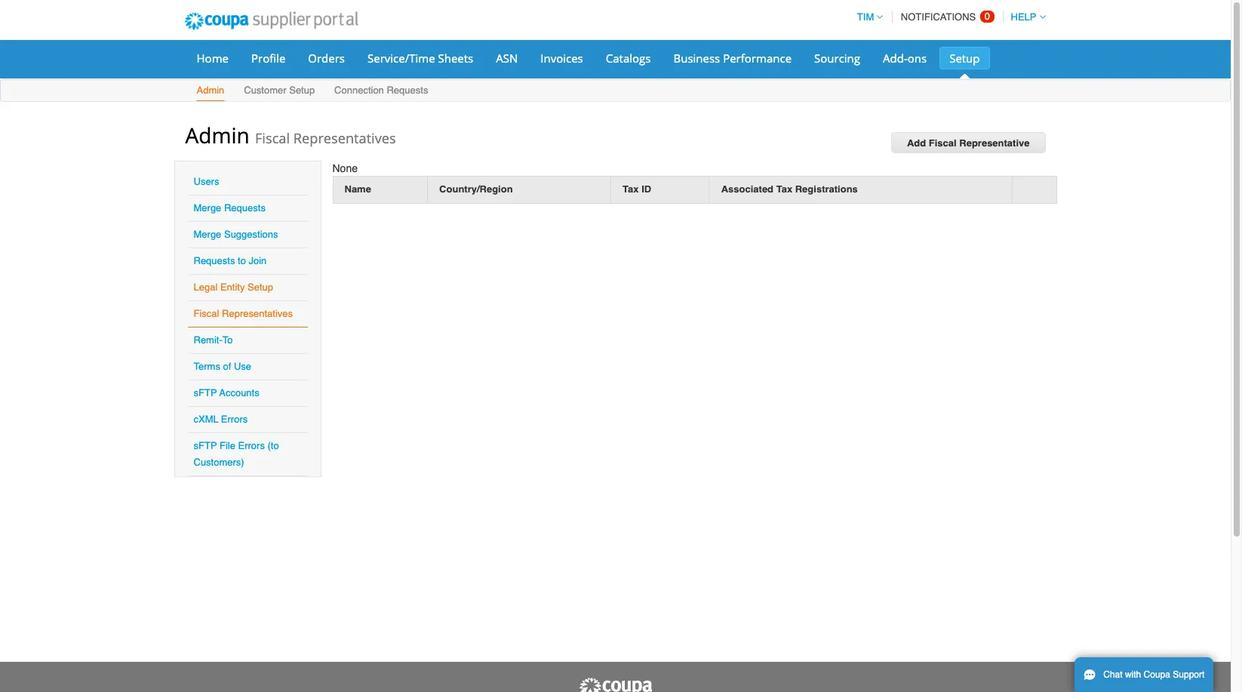 Task type: vqa. For each thing, say whether or not it's contained in the screenshot.
The First
no



Task type: describe. For each thing, give the bounding box(es) containing it.
remit-to link
[[194, 334, 233, 346]]

entity
[[220, 282, 245, 293]]

connection requests link
[[334, 82, 429, 101]]

registrations
[[795, 183, 858, 195]]

sourcing link
[[805, 47, 870, 69]]

name
[[345, 183, 371, 195]]

admin fiscal representatives
[[185, 121, 396, 149]]

use
[[234, 361, 251, 372]]

legal entity setup
[[194, 282, 273, 293]]

customer
[[244, 85, 287, 96]]

requests for merge requests
[[224, 202, 266, 214]]

requests for connection requests
[[387, 85, 428, 96]]

associated
[[721, 183, 774, 195]]

profile
[[251, 51, 286, 66]]

legal
[[194, 282, 218, 293]]

errors inside sftp file errors (to customers)
[[238, 440, 265, 451]]

add
[[907, 137, 926, 149]]

connection requests
[[334, 85, 428, 96]]

help link
[[1004, 11, 1046, 23]]

connection
[[334, 85, 384, 96]]

0 horizontal spatial coupa supplier portal image
[[174, 2, 368, 40]]

add-ons
[[883, 51, 927, 66]]

add fiscal representative
[[907, 137, 1030, 149]]

cxml
[[194, 414, 219, 425]]

1 tax from the left
[[623, 183, 639, 195]]

0 horizontal spatial setup
[[248, 282, 273, 293]]

merge requests link
[[194, 202, 266, 214]]

business performance
[[674, 51, 792, 66]]

to
[[223, 334, 233, 346]]

profile link
[[242, 47, 295, 69]]

of
[[223, 361, 231, 372]]

file
[[220, 440, 235, 451]]

business
[[674, 51, 720, 66]]

merge suggestions link
[[194, 229, 278, 240]]

customer setup
[[244, 85, 315, 96]]

tax id
[[623, 183, 652, 195]]

sftp accounts link
[[194, 387, 259, 399]]

suggestions
[[224, 229, 278, 240]]

terms of use
[[194, 361, 251, 372]]

navigation containing notifications 0
[[851, 2, 1046, 32]]

add fiscal representative link
[[891, 132, 1046, 153]]

chat
[[1104, 670, 1123, 680]]

country/region
[[439, 183, 513, 195]]

users link
[[194, 176, 219, 187]]

orders
[[308, 51, 345, 66]]

cxml errors link
[[194, 414, 248, 425]]

chat with coupa support button
[[1075, 657, 1214, 692]]

customer setup link
[[243, 82, 316, 101]]

requests to join
[[194, 255, 267, 266]]

2 tax from the left
[[777, 183, 793, 195]]

merge requests
[[194, 202, 266, 214]]

fiscal for admin
[[255, 129, 290, 147]]

cxml errors
[[194, 414, 248, 425]]

admin for admin fiscal representatives
[[185, 121, 250, 149]]

(to
[[268, 440, 279, 451]]

tim link
[[851, 11, 883, 23]]

notifications 0
[[901, 11, 990, 23]]

catalogs link
[[596, 47, 661, 69]]

add-
[[883, 51, 908, 66]]

sftp for sftp file errors (to customers)
[[194, 440, 217, 451]]

business performance link
[[664, 47, 802, 69]]

support
[[1173, 670, 1205, 680]]

asn
[[496, 51, 518, 66]]

asn link
[[486, 47, 528, 69]]

remit-to
[[194, 334, 233, 346]]

admin for admin
[[197, 85, 224, 96]]



Task type: locate. For each thing, give the bounding box(es) containing it.
sftp up cxml
[[194, 387, 217, 399]]

0
[[985, 11, 990, 22]]

fiscal down legal
[[194, 308, 219, 319]]

fiscal representatives link
[[194, 308, 293, 319]]

sftp for sftp accounts
[[194, 387, 217, 399]]

orders link
[[298, 47, 355, 69]]

1 vertical spatial representatives
[[222, 308, 293, 319]]

admin link
[[196, 82, 225, 101]]

fiscal right add
[[929, 137, 957, 149]]

1 sftp from the top
[[194, 387, 217, 399]]

1 vertical spatial setup
[[289, 85, 315, 96]]

id
[[642, 183, 652, 195]]

requests down the service/time
[[387, 85, 428, 96]]

service/time sheets
[[368, 51, 473, 66]]

ons
[[908, 51, 927, 66]]

1 horizontal spatial setup
[[289, 85, 315, 96]]

1 merge from the top
[[194, 202, 221, 214]]

sftp up customers)
[[194, 440, 217, 451]]

coupa supplier portal image
[[174, 2, 368, 40], [578, 677, 653, 692]]

admin down home
[[197, 85, 224, 96]]

add-ons link
[[873, 47, 937, 69]]

1 vertical spatial coupa supplier portal image
[[578, 677, 653, 692]]

invoices
[[541, 51, 583, 66]]

requests inside connection requests link
[[387, 85, 428, 96]]

2 horizontal spatial setup
[[950, 51, 980, 66]]

admin inside admin link
[[197, 85, 224, 96]]

2 vertical spatial setup
[[248, 282, 273, 293]]

associated tax registrations
[[721, 183, 858, 195]]

service/time
[[368, 51, 435, 66]]

performance
[[723, 51, 792, 66]]

merge down merge requests link
[[194, 229, 221, 240]]

1 vertical spatial sftp
[[194, 440, 217, 451]]

setup right customer
[[289, 85, 315, 96]]

customers)
[[194, 457, 244, 468]]

sheets
[[438, 51, 473, 66]]

invoices link
[[531, 47, 593, 69]]

sftp file errors (to customers) link
[[194, 440, 279, 468]]

tax right associated
[[777, 183, 793, 195]]

sftp file errors (to customers)
[[194, 440, 279, 468]]

1 vertical spatial admin
[[185, 121, 250, 149]]

home link
[[187, 47, 239, 69]]

chat with coupa support
[[1104, 670, 1205, 680]]

navigation
[[851, 2, 1046, 32]]

representative
[[960, 137, 1030, 149]]

setup
[[950, 51, 980, 66], [289, 85, 315, 96], [248, 282, 273, 293]]

fiscal representatives
[[194, 308, 293, 319]]

0 horizontal spatial fiscal
[[194, 308, 219, 319]]

requests to join link
[[194, 255, 267, 266]]

0 vertical spatial setup
[[950, 51, 980, 66]]

home
[[197, 51, 229, 66]]

1 vertical spatial requests
[[224, 202, 266, 214]]

admin down admin link
[[185, 121, 250, 149]]

1 vertical spatial errors
[[238, 440, 265, 451]]

with
[[1125, 670, 1142, 680]]

help
[[1011, 11, 1037, 23]]

0 vertical spatial representatives
[[293, 129, 396, 147]]

sftp accounts
[[194, 387, 259, 399]]

0 vertical spatial coupa supplier portal image
[[174, 2, 368, 40]]

errors
[[221, 414, 248, 425], [238, 440, 265, 451]]

merge for merge requests
[[194, 202, 221, 214]]

errors down accounts
[[221, 414, 248, 425]]

0 vertical spatial admin
[[197, 85, 224, 96]]

representatives
[[293, 129, 396, 147], [222, 308, 293, 319]]

coupa
[[1144, 670, 1171, 680]]

notifications
[[901, 11, 976, 23]]

tax
[[623, 183, 639, 195], [777, 183, 793, 195]]

1 horizontal spatial tax
[[777, 183, 793, 195]]

setup link
[[940, 47, 990, 69]]

users
[[194, 176, 219, 187]]

0 horizontal spatial tax
[[623, 183, 639, 195]]

2 merge from the top
[[194, 229, 221, 240]]

catalogs
[[606, 51, 651, 66]]

merge suggestions
[[194, 229, 278, 240]]

representatives down 'legal entity setup' "link"
[[222, 308, 293, 319]]

service/time sheets link
[[358, 47, 483, 69]]

none
[[333, 162, 358, 174]]

2 horizontal spatial fiscal
[[929, 137, 957, 149]]

1 horizontal spatial coupa supplier portal image
[[578, 677, 653, 692]]

representatives inside 'admin fiscal representatives'
[[293, 129, 396, 147]]

fiscal down the customer setup link
[[255, 129, 290, 147]]

terms
[[194, 361, 220, 372]]

0 vertical spatial sftp
[[194, 387, 217, 399]]

2 vertical spatial requests
[[194, 255, 235, 266]]

fiscal for add
[[929, 137, 957, 149]]

legal entity setup link
[[194, 282, 273, 293]]

requests
[[387, 85, 428, 96], [224, 202, 266, 214], [194, 255, 235, 266]]

representatives up none
[[293, 129, 396, 147]]

0 vertical spatial requests
[[387, 85, 428, 96]]

fiscal
[[255, 129, 290, 147], [929, 137, 957, 149], [194, 308, 219, 319]]

tax left id
[[623, 183, 639, 195]]

1 vertical spatial merge
[[194, 229, 221, 240]]

accounts
[[219, 387, 259, 399]]

requests left to
[[194, 255, 235, 266]]

join
[[249, 255, 267, 266]]

terms of use link
[[194, 361, 251, 372]]

remit-
[[194, 334, 223, 346]]

setup down notifications 0
[[950, 51, 980, 66]]

2 sftp from the top
[[194, 440, 217, 451]]

requests up suggestions
[[224, 202, 266, 214]]

to
[[238, 255, 246, 266]]

merge for merge suggestions
[[194, 229, 221, 240]]

1 horizontal spatial fiscal
[[255, 129, 290, 147]]

sftp inside sftp file errors (to customers)
[[194, 440, 217, 451]]

sourcing
[[815, 51, 861, 66]]

errors left (to
[[238, 440, 265, 451]]

merge
[[194, 202, 221, 214], [194, 229, 221, 240]]

admin
[[197, 85, 224, 96], [185, 121, 250, 149]]

tim
[[857, 11, 874, 23]]

0 vertical spatial errors
[[221, 414, 248, 425]]

setup down join
[[248, 282, 273, 293]]

sftp
[[194, 387, 217, 399], [194, 440, 217, 451]]

fiscal inside 'admin fiscal representatives'
[[255, 129, 290, 147]]

0 vertical spatial merge
[[194, 202, 221, 214]]

merge down users link
[[194, 202, 221, 214]]



